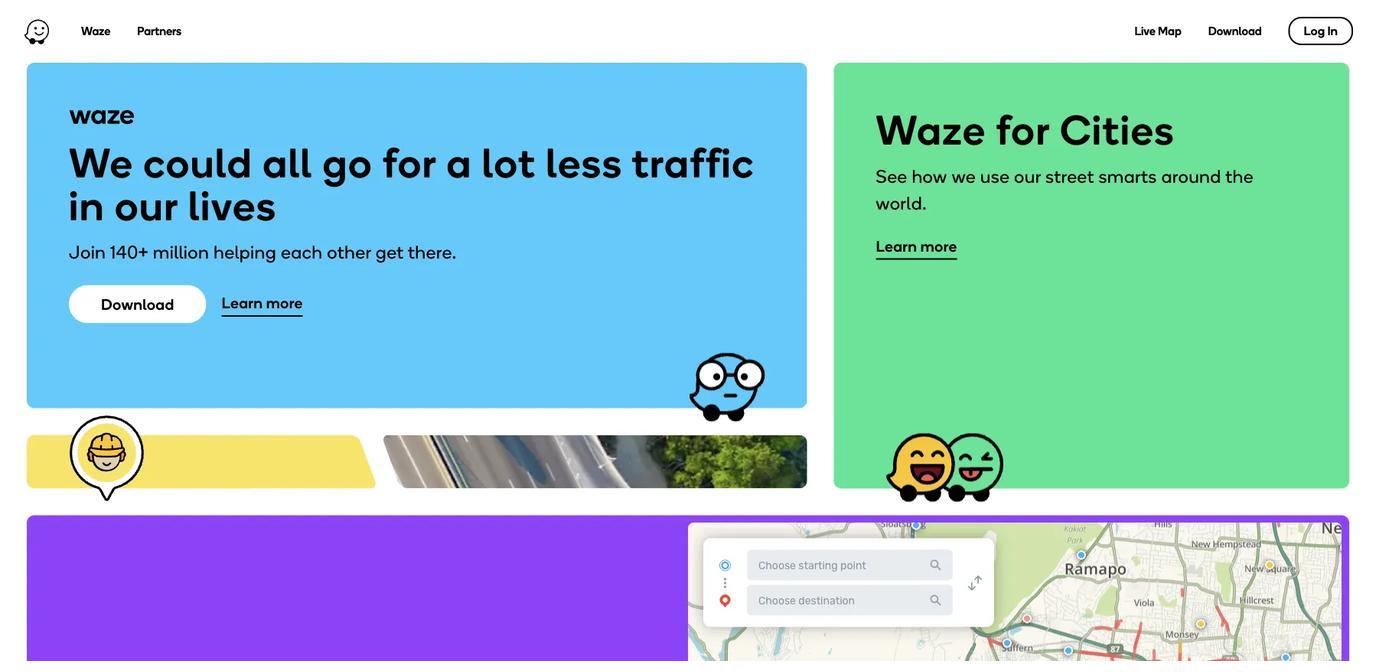 Task type: vqa. For each thing, say whether or not it's contained in the screenshot.
Boston Lobster Seafood Restaurant, Rosemead driving directions link
no



Task type: describe. For each thing, give the bounding box(es) containing it.
smarts
[[1099, 165, 1157, 188]]

there.
[[408, 241, 457, 263]]

go
[[323, 138, 373, 187]]

lives
[[188, 181, 277, 231]]

1 horizontal spatial learn more link
[[876, 236, 957, 258]]

0 vertical spatial download link
[[1208, 24, 1262, 38]]

our inside see how we use our street smarts around the world.
[[1014, 165, 1041, 188]]

0 vertical spatial download
[[1208, 24, 1262, 38]]

140+
[[110, 241, 148, 263]]

less
[[546, 138, 623, 187]]

we could all go for a lot less traffic in our lives
[[69, 138, 755, 231]]

our inside we could all go for a lot less traffic in our lives
[[115, 181, 178, 231]]

log in
[[1304, 24, 1338, 38]]

get
[[376, 241, 404, 263]]

traffic
[[632, 138, 755, 187]]

waze for cities
[[876, 105, 1175, 155]]

home image
[[23, 19, 51, 45]]

around
[[1161, 165, 1221, 188]]

a
[[447, 138, 472, 187]]

0 horizontal spatial learn more link
[[222, 293, 303, 315]]

waze link
[[81, 24, 110, 38]]

learn more for the learn more link to the left
[[222, 294, 303, 312]]

million
[[153, 241, 209, 263]]

learn more for the learn more link to the right
[[876, 237, 957, 255]]

1 vertical spatial more
[[266, 294, 303, 312]]

in
[[1327, 24, 1338, 38]]

waze for waze for cities
[[876, 105, 986, 155]]

could
[[143, 138, 253, 187]]

each
[[281, 241, 323, 263]]

live map
[[1135, 24, 1182, 38]]

1 horizontal spatial more
[[920, 237, 957, 255]]

all
[[263, 138, 313, 187]]



Task type: locate. For each thing, give the bounding box(es) containing it.
learn down helping
[[222, 294, 263, 312]]

lot
[[482, 138, 536, 187]]

0 horizontal spatial for
[[383, 138, 437, 187]]

0 horizontal spatial download
[[101, 295, 174, 313]]

0 vertical spatial learn
[[876, 237, 917, 255]]

1 vertical spatial learn more link
[[222, 293, 303, 315]]

download
[[1208, 24, 1262, 38], [101, 295, 174, 313]]

other
[[327, 241, 371, 263]]

more
[[920, 237, 957, 255], [266, 294, 303, 312]]

world.
[[876, 192, 927, 214]]

0 horizontal spatial waze
[[81, 24, 110, 38]]

learn more
[[876, 237, 957, 255], [222, 294, 303, 312]]

1 vertical spatial download
[[101, 295, 174, 313]]

we
[[952, 165, 976, 188]]

live map link
[[1135, 24, 1182, 38]]

more down world.
[[920, 237, 957, 255]]

for inside we could all go for a lot less traffic in our lives
[[383, 138, 437, 187]]

our up the 140+
[[115, 181, 178, 231]]

street
[[1045, 165, 1094, 188]]

our right use
[[1014, 165, 1041, 188]]

0 vertical spatial learn more
[[876, 237, 957, 255]]

learn more down join 140+ million helping each other get there.
[[222, 294, 303, 312]]

join
[[69, 241, 106, 263]]

1 horizontal spatial download link
[[1208, 24, 1262, 38]]

0 vertical spatial waze
[[81, 24, 110, 38]]

download link right map
[[1208, 24, 1262, 38]]

1 horizontal spatial learn
[[876, 237, 917, 255]]

1 horizontal spatial learn more
[[876, 237, 957, 255]]

waze for waze "link"
[[81, 24, 110, 38]]

learn
[[876, 237, 917, 255], [222, 294, 263, 312]]

how
[[912, 165, 947, 188]]

1 vertical spatial waze
[[876, 105, 986, 155]]

partners
[[137, 24, 181, 38]]

1 vertical spatial download link
[[69, 285, 206, 323]]

map
[[1158, 24, 1182, 38]]

log
[[1304, 24, 1325, 38]]

helping
[[214, 241, 276, 263]]

for up use
[[996, 105, 1050, 155]]

more down the each
[[266, 294, 303, 312]]

use
[[980, 165, 1010, 188]]

waze right the home icon
[[81, 24, 110, 38]]

0 vertical spatial more
[[920, 237, 957, 255]]

1 horizontal spatial download
[[1208, 24, 1262, 38]]

learn more link down world.
[[876, 236, 957, 258]]

live
[[1135, 24, 1156, 38]]

0 horizontal spatial more
[[266, 294, 303, 312]]

see
[[876, 165, 907, 188]]

learn more down world.
[[876, 237, 957, 255]]

waze
[[81, 24, 110, 38], [876, 105, 986, 155]]

learn more link
[[876, 236, 957, 258], [222, 293, 303, 315]]

download down the 140+
[[101, 295, 174, 313]]

see how we use our street smarts around the world.
[[876, 165, 1254, 214]]

1 horizontal spatial for
[[996, 105, 1050, 155]]

log in link
[[1289, 17, 1353, 45]]

1 vertical spatial learn
[[222, 294, 263, 312]]

learn down world.
[[876, 237, 917, 255]]

1 horizontal spatial waze
[[876, 105, 986, 155]]

0 horizontal spatial learn
[[222, 294, 263, 312]]

0 horizontal spatial our
[[115, 181, 178, 231]]

download link
[[1208, 24, 1262, 38], [69, 285, 206, 323]]

our
[[1014, 165, 1041, 188], [115, 181, 178, 231]]

0 horizontal spatial learn more
[[222, 294, 303, 312]]

partners link
[[137, 24, 181, 38]]

in
[[69, 181, 105, 231]]

cities
[[1060, 105, 1175, 155]]

for
[[996, 105, 1050, 155], [383, 138, 437, 187]]

download right map
[[1208, 24, 1262, 38]]

0 horizontal spatial download link
[[69, 285, 206, 323]]

0 vertical spatial learn more link
[[876, 236, 957, 258]]

the
[[1225, 165, 1254, 188]]

for left a
[[383, 138, 437, 187]]

we
[[69, 138, 133, 187]]

1 vertical spatial learn more
[[222, 294, 303, 312]]

download link down the 140+
[[69, 285, 206, 323]]

waze up how
[[876, 105, 986, 155]]

learn more link down join 140+ million helping each other get there.
[[222, 293, 303, 315]]

1 horizontal spatial our
[[1014, 165, 1041, 188]]

join 140+ million helping each other get there.
[[69, 241, 457, 263]]



